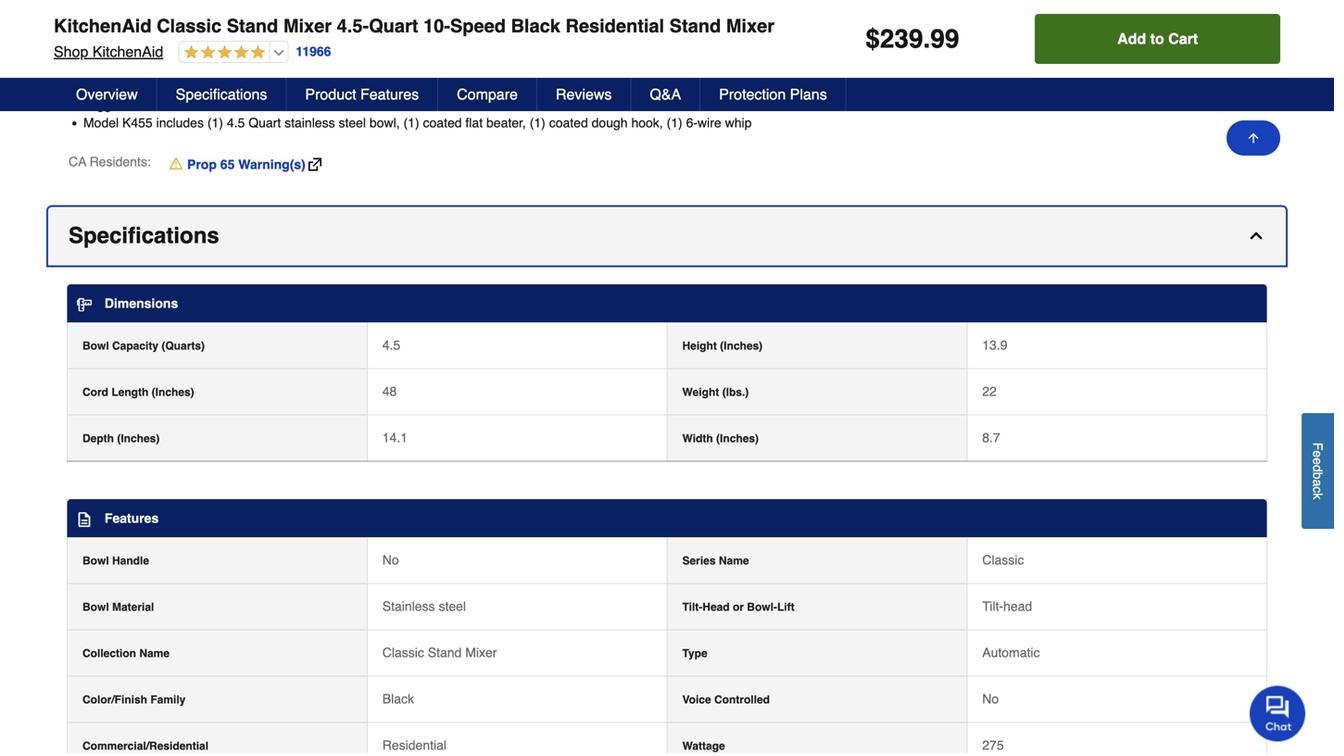 Task type: locate. For each thing, give the bounding box(es) containing it.
mixer
[[421, 79, 453, 94]]

head up automatic
[[1003, 599, 1032, 614]]

bowl for dimensions
[[82, 340, 109, 353]]

0 horizontal spatial make
[[297, 79, 329, 94]]

coated left the flat
[[423, 115, 462, 130]]

tilt-head
[[982, 599, 1032, 614]]

bowl-
[[747, 601, 777, 614]]

ingredients up nearly
[[147, 6, 210, 21]]

14.1
[[382, 430, 408, 445]]

together
[[452, 43, 499, 57]]

k455
[[122, 115, 153, 130]]

bowl left material
[[82, 601, 109, 614]]

veggie
[[83, 97, 122, 112]]

features down every
[[360, 86, 419, 103]]

add to cart button
[[1035, 14, 1280, 64]]

black up the stir
[[511, 15, 560, 37]]

head
[[279, 6, 308, 21], [678, 6, 707, 21], [1003, 599, 1032, 614]]

2 make from the left
[[471, 79, 503, 94]]

0 horizontal spatial features
[[105, 511, 159, 526]]

attachments
[[109, 79, 180, 94]]

0 vertical spatial you'll
[[410, 6, 439, 21]]

warning(s)
[[238, 157, 306, 172]]

from
[[314, 43, 340, 57], [570, 79, 596, 94]]

0 vertical spatial steel
[[339, 115, 366, 130]]

tilt-
[[982, 599, 1003, 614], [682, 601, 703, 614]]

mixing down add
[[117, 24, 154, 39]]

quart up every
[[369, 15, 418, 37]]

classic down 'stainless' on the bottom of the page
[[382, 645, 424, 660]]

notes image
[[77, 512, 92, 527]]

0 horizontal spatial no
[[382, 553, 399, 567]]

from left fresh
[[570, 79, 596, 94]]

specifications
[[176, 86, 267, 103], [69, 223, 219, 248]]

tilt- for head
[[682, 601, 703, 614]]

1 vertical spatial specifications button
[[48, 207, 1286, 265]]

0 vertical spatial quart
[[369, 15, 418, 37]]

0 horizontal spatial steel
[[339, 115, 366, 130]]

(1) right includes
[[207, 115, 223, 130]]

more right 'and' on the left
[[263, 97, 292, 112]]

stand up at
[[670, 15, 721, 37]]

0 vertical spatial bowl
[[82, 340, 109, 353]]

features up handle
[[105, 511, 159, 526]]

cream left at
[[675, 43, 711, 57]]

any
[[205, 43, 225, 57]]

you'll
[[410, 6, 439, 21], [137, 61, 166, 76]]

0 vertical spatial no
[[382, 553, 399, 567]]

to right add
[[1150, 30, 1164, 47]]

head left in
[[678, 6, 707, 21]]

0 horizontal spatial more
[[263, 97, 292, 112]]

with up any
[[214, 6, 237, 21]]

on
[[503, 43, 517, 57]]

quart
[[369, 15, 418, 37], [248, 115, 281, 130]]

1 horizontal spatial more
[[332, 79, 362, 94]]

stainless
[[382, 599, 435, 614]]

lift
[[777, 601, 795, 614]]

kitchenaid
[[54, 15, 152, 37], [92, 43, 163, 60]]

series name
[[682, 555, 749, 567]]

1 horizontal spatial from
[[570, 79, 596, 94]]

overview button
[[57, 78, 157, 111]]

head up the recipe,
[[279, 6, 308, 21]]

4.5 down 'and' on the left
[[227, 115, 245, 130]]

65
[[220, 157, 235, 172]]

0 vertical spatial name
[[719, 555, 749, 567]]

stainless
[[285, 115, 335, 130]]

1 vertical spatial with
[[366, 79, 389, 94]]

0 vertical spatial more
[[332, 79, 362, 94]]

2 horizontal spatial mixer
[[726, 15, 775, 37]]

2 vertical spatial bowl
[[82, 601, 109, 614]]

0 horizontal spatial or
[[256, 43, 268, 57]]

0 vertical spatial ingredients
[[147, 6, 210, 21]]

1 horizontal spatial cream
[[675, 43, 711, 57]]

classic for classic stand mixer
[[382, 645, 424, 660]]

0 horizontal spatial you'll
[[137, 61, 166, 76]]

voice
[[682, 693, 711, 706]]

kitchenaid classic stand mixer 4.5-quart 10-speed black residential stand mixer
[[54, 15, 775, 37]]

1 vertical spatial name
[[139, 647, 170, 660]]

1 vertical spatial quart
[[248, 115, 281, 130]]

0 vertical spatial mixing
[[117, 24, 154, 39]]

steel right 'stainless' on the bottom of the page
[[439, 599, 466, 614]]

to right mixer
[[456, 79, 467, 94]]

type
[[682, 647, 707, 660]]

steel
[[339, 115, 366, 130], [439, 599, 466, 614]]

1 horizontal spatial you'll
[[410, 6, 439, 21]]

specifications down thorough
[[176, 86, 267, 103]]

1 vertical spatial black
[[382, 692, 414, 706]]

.
[[923, 24, 930, 54]]

(1) left 6-
[[667, 115, 683, 130]]

1 (1) from the left
[[207, 115, 223, 130]]

family
[[150, 693, 186, 706]]

height
[[682, 340, 717, 353]]

2 (1) from the left
[[403, 115, 419, 130]]

0 vertical spatial from
[[314, 43, 340, 57]]

0 vertical spatial kitchenaid
[[54, 15, 152, 37]]

wire
[[698, 115, 721, 130]]

mixing up incorporation
[[344, 43, 381, 57]]

0 horizontal spatial head
[[279, 6, 308, 21]]

mixer
[[283, 15, 332, 37], [726, 15, 775, 37], [465, 645, 497, 660]]

0 vertical spatial features
[[360, 86, 419, 103]]

(inches) right the height at top
[[720, 340, 763, 353]]

to right speed,
[[606, 43, 617, 57]]

classic
[[157, 15, 222, 37], [982, 553, 1024, 567], [382, 645, 424, 660]]

name right collection
[[139, 647, 170, 660]]

steel down product features button at top left
[[339, 115, 366, 130]]

1 vertical spatial steel
[[439, 599, 466, 614]]

0 horizontal spatial quart
[[248, 115, 281, 130]]

1 bowl from the top
[[82, 340, 109, 353]]

access
[[511, 6, 552, 21]]

1 horizontal spatial features
[[360, 86, 419, 103]]

the right on
[[521, 43, 539, 57]]

to right pasta
[[667, 79, 678, 94]]

1 vertical spatial bowl
[[82, 555, 109, 567]]

the left tilt-
[[241, 6, 259, 21]]

0 horizontal spatial name
[[139, 647, 170, 660]]

1 horizontal spatial make
[[471, 79, 503, 94]]

stand up task
[[227, 15, 278, 37]]

mixer down stainless steel
[[465, 645, 497, 660]]

0 horizontal spatial 4.5
[[227, 115, 245, 130]]

1 horizontal spatial with
[[366, 79, 389, 94]]

specifications up dimensions
[[69, 223, 219, 248]]

bowl left handle
[[82, 555, 109, 567]]

2 vertical spatial classic
[[382, 645, 424, 660]]

1 horizontal spatial stand
[[428, 645, 462, 660]]

2 bowl from the top
[[82, 555, 109, 567]]

mixer up the "11966"
[[283, 15, 332, 37]]

1 horizontal spatial 4.5
[[382, 338, 400, 353]]

10
[[83, 43, 98, 57]]

stand down stainless steel
[[428, 645, 462, 660]]

tilt- for head
[[982, 599, 1003, 614]]

1 horizontal spatial no
[[982, 692, 999, 706]]

because
[[357, 6, 406, 21]]

or right task
[[256, 43, 268, 57]]

0 horizontal spatial black
[[382, 692, 414, 706]]

e up d
[[1311, 450, 1325, 458]]

1 vertical spatial ingredients
[[385, 43, 448, 57]]

name
[[719, 555, 749, 567], [139, 647, 170, 660]]

2 horizontal spatial classic
[[982, 553, 1024, 567]]

link icon image
[[308, 158, 321, 171]]

bowl left 'capacity'
[[82, 340, 109, 353]]

0 vertical spatial cream
[[675, 43, 711, 57]]

recipe,
[[272, 43, 310, 57]]

ingredients up every
[[385, 43, 448, 57]]

product
[[305, 86, 356, 103]]

e
[[1311, 450, 1325, 458], [1311, 458, 1325, 465]]

1 horizontal spatial mixer
[[465, 645, 497, 660]]

plans
[[790, 86, 827, 103]]

tilt- up automatic
[[982, 599, 1003, 614]]

or right "head"
[[733, 601, 744, 614]]

1 horizontal spatial black
[[511, 15, 560, 37]]

0 vertical spatial classic
[[157, 15, 222, 37]]

1 vertical spatial 4.5
[[382, 338, 400, 353]]

1 vertical spatial classic
[[982, 553, 1024, 567]]

0 horizontal spatial mixing
[[117, 24, 154, 39]]

(1) right beater,
[[530, 115, 546, 130]]

and
[[238, 97, 259, 112]]

0 horizontal spatial cream
[[198, 97, 234, 112]]

(inches)
[[720, 340, 763, 353], [152, 386, 194, 399], [117, 432, 160, 445], [716, 432, 759, 445]]

arrow up image
[[1246, 131, 1261, 145]]

cream down (sold
[[198, 97, 234, 112]]

q&a
[[650, 86, 681, 103]]

depth (inches)
[[82, 432, 160, 445]]

quart inside easily add ingredients with the tilt-head design, because you'll have better access to the bowl - lock the head in place while mixing 10 speeds for nearly any task or recipe, from mixing ingredients together on the stir speed, to whipping cream at speed 8, you'll get thorough ingredient incorporation every time 10+ attachments (sold separately) to make more with your mixer to make everything from fresh pasta to burgers, veggie noodles, ice cream and more model k455 includes (1) 4.5 quart stainless steel bowl, (1) coated flat beater, (1) coated dough hook, (1) 6-wire whip
[[248, 115, 281, 130]]

to
[[555, 6, 566, 21], [1150, 30, 1164, 47], [606, 43, 617, 57], [283, 79, 294, 94], [456, 79, 467, 94], [667, 79, 678, 94]]

bowl
[[82, 340, 109, 353], [82, 555, 109, 567], [82, 601, 109, 614]]

you'll left have
[[410, 6, 439, 21]]

classic up tilt-head
[[982, 553, 1024, 567]]

1 vertical spatial or
[[733, 601, 744, 614]]

1 horizontal spatial coated
[[549, 115, 588, 130]]

13.9
[[982, 338, 1008, 353]]

(inches) right depth
[[117, 432, 160, 445]]

black down classic stand mixer
[[382, 692, 414, 706]]

ca
[[69, 154, 86, 169]]

0 vertical spatial 4.5
[[227, 115, 245, 130]]

1 vertical spatial more
[[263, 97, 292, 112]]

with left your
[[366, 79, 389, 94]]

0 horizontal spatial residential
[[382, 738, 447, 753]]

classic for classic
[[982, 553, 1024, 567]]

kitchenaid up 8, on the left top of the page
[[92, 43, 163, 60]]

q&a button
[[631, 78, 701, 111]]

prop
[[187, 157, 217, 172]]

0 vertical spatial with
[[214, 6, 237, 21]]

cord length (inches)
[[82, 386, 194, 399]]

to right access
[[555, 6, 566, 21]]

4.5 up 48
[[382, 338, 400, 353]]

1 vertical spatial specifications
[[69, 223, 219, 248]]

bowl material
[[82, 601, 154, 614]]

coated
[[423, 115, 462, 130], [549, 115, 588, 130]]

1 vertical spatial cream
[[198, 97, 234, 112]]

every
[[385, 61, 417, 76]]

e up b
[[1311, 458, 1325, 465]]

features
[[360, 86, 419, 103], [105, 511, 159, 526]]

speed
[[83, 61, 119, 76]]

you'll down 'for'
[[137, 61, 166, 76]]

kitchenaid up shop kitchenaid
[[54, 15, 152, 37]]

a
[[1311, 479, 1325, 486]]

mixer right in
[[726, 15, 775, 37]]

series
[[682, 555, 716, 567]]

steel inside easily add ingredients with the tilt-head design, because you'll have better access to the bowl - lock the head in place while mixing 10 speeds for nearly any task or recipe, from mixing ingredients together on the stir speed, to whipping cream at speed 8, you'll get thorough ingredient incorporation every time 10+ attachments (sold separately) to make more with your mixer to make everything from fresh pasta to burgers, veggie noodles, ice cream and more model k455 includes (1) 4.5 quart stainless steel bowl, (1) coated flat beater, (1) coated dough hook, (1) 6-wire whip
[[339, 115, 366, 130]]

coated down reviews
[[549, 115, 588, 130]]

1 vertical spatial mixing
[[344, 43, 381, 57]]

handle
[[112, 555, 149, 567]]

no up 275
[[982, 692, 999, 706]]

more
[[332, 79, 362, 94], [263, 97, 292, 112]]

1 horizontal spatial name
[[719, 555, 749, 567]]

1 make from the left
[[297, 79, 329, 94]]

with
[[214, 6, 237, 21], [366, 79, 389, 94]]

add
[[122, 6, 143, 21]]

tilt- up type
[[682, 601, 703, 614]]

capacity
[[112, 340, 158, 353]]

99
[[930, 24, 959, 54]]

dimensions image
[[77, 297, 92, 312]]

0 vertical spatial residential
[[566, 15, 664, 37]]

easily
[[83, 6, 118, 21]]

1 horizontal spatial or
[[733, 601, 744, 614]]

burgers,
[[681, 79, 729, 94]]

from up incorporation
[[314, 43, 340, 57]]

0 vertical spatial black
[[511, 15, 560, 37]]

0 horizontal spatial coated
[[423, 115, 462, 130]]

0 vertical spatial or
[[256, 43, 268, 57]]

4 (1) from the left
[[667, 115, 683, 130]]

no up 'stainless' on the bottom of the page
[[382, 553, 399, 567]]

(inches) right width at the right bottom
[[716, 432, 759, 445]]

make down together
[[471, 79, 503, 94]]

1 horizontal spatial classic
[[382, 645, 424, 660]]

48
[[382, 384, 397, 399]]

(1) right bowl,
[[403, 115, 419, 130]]

more down incorporation
[[332, 79, 362, 94]]

classic up nearly
[[157, 15, 222, 37]]

(inches) right length
[[152, 386, 194, 399]]

quart down 'and' on the left
[[248, 115, 281, 130]]

1 horizontal spatial mixing
[[344, 43, 381, 57]]

stand
[[227, 15, 278, 37], [670, 15, 721, 37], [428, 645, 462, 660]]

name right the series
[[719, 555, 749, 567]]

or
[[256, 43, 268, 57], [733, 601, 744, 614]]

0 vertical spatial specifications
[[176, 86, 267, 103]]

make down the "11966"
[[297, 79, 329, 94]]

shop kitchenaid
[[54, 43, 163, 60]]

0 horizontal spatial tilt-
[[682, 601, 703, 614]]

1 vertical spatial features
[[105, 511, 159, 526]]

1 horizontal spatial tilt-
[[982, 599, 1003, 614]]

includes
[[156, 115, 204, 130]]



Task type: vqa. For each thing, say whether or not it's contained in the screenshot.
the bottom Features
yes



Task type: describe. For each thing, give the bounding box(es) containing it.
name for series name
[[719, 555, 749, 567]]

0 horizontal spatial mixer
[[283, 15, 332, 37]]

0 horizontal spatial stand
[[227, 15, 278, 37]]

beater,
[[486, 115, 526, 130]]

separately)
[[215, 79, 279, 94]]

time
[[420, 61, 445, 76]]

at
[[715, 43, 726, 57]]

features inside button
[[360, 86, 419, 103]]

(inches) for depth (inches)
[[117, 432, 160, 445]]

10-
[[423, 15, 450, 37]]

f e e d b a c k
[[1311, 442, 1325, 499]]

(inches) for height (inches)
[[720, 340, 763, 353]]

overview
[[76, 86, 138, 103]]

head
[[703, 601, 730, 614]]

3 bowl from the top
[[82, 601, 109, 614]]

task
[[229, 43, 253, 57]]

depth
[[82, 432, 114, 445]]

239
[[880, 24, 923, 54]]

1 vertical spatial you'll
[[137, 61, 166, 76]]

commercial/residential
[[82, 740, 209, 753]]

chevron up image
[[1247, 227, 1266, 245]]

nearly
[[166, 43, 201, 57]]

$
[[866, 24, 880, 54]]

1 vertical spatial residential
[[382, 738, 447, 753]]

easily add ingredients with the tilt-head design, because you'll have better access to the bowl - lock the head in place while mixing 10 speeds for nearly any task or recipe, from mixing ingredients together on the stir speed, to whipping cream at speed 8, you'll get thorough ingredient incorporation every time 10+ attachments (sold separately) to make more with your mixer to make everything from fresh pasta to burgers, veggie noodles, ice cream and more model k455 includes (1) 4.5 quart stainless steel bowl, (1) coated flat beater, (1) coated dough hook, (1) 6-wire whip
[[83, 6, 755, 130]]

4.8 stars image
[[179, 44, 265, 62]]

0 horizontal spatial with
[[214, 6, 237, 21]]

10+
[[83, 79, 105, 94]]

b
[[1311, 472, 1325, 479]]

3 (1) from the left
[[530, 115, 546, 130]]

specifications for the bottommost the specifications button
[[69, 223, 219, 248]]

2 coated from the left
[[549, 115, 588, 130]]

voice controlled
[[682, 693, 770, 706]]

275
[[982, 738, 1004, 753]]

to down ingredient
[[283, 79, 294, 94]]

bowl capacity (quarts)
[[82, 340, 205, 353]]

bowl,
[[370, 115, 400, 130]]

for
[[147, 43, 162, 57]]

width (inches)
[[682, 432, 759, 445]]

bowl for features
[[82, 555, 109, 567]]

0 vertical spatial specifications button
[[157, 78, 287, 111]]

cart
[[1168, 30, 1198, 47]]

0 horizontal spatial from
[[314, 43, 340, 57]]

2 e from the top
[[1311, 458, 1325, 465]]

name for collection name
[[139, 647, 170, 660]]

whip
[[725, 115, 752, 130]]

f
[[1311, 442, 1325, 450]]

k
[[1311, 493, 1325, 499]]

color/finish
[[82, 693, 147, 706]]

everything
[[506, 79, 566, 94]]

(lbs.)
[[722, 386, 749, 399]]

weight
[[682, 386, 719, 399]]

$ 239 . 99
[[866, 24, 959, 54]]

collection name
[[82, 647, 170, 660]]

height (inches)
[[682, 340, 763, 353]]

hook,
[[631, 115, 663, 130]]

reviews
[[556, 86, 612, 103]]

protection plans
[[719, 86, 827, 103]]

1 horizontal spatial residential
[[566, 15, 664, 37]]

product features
[[305, 86, 419, 103]]

flat
[[465, 115, 483, 130]]

bowl handle
[[82, 555, 149, 567]]

compare
[[457, 86, 518, 103]]

place
[[724, 6, 755, 21]]

ca residents:
[[69, 154, 151, 169]]

1 vertical spatial no
[[982, 692, 999, 706]]

product features button
[[287, 78, 438, 111]]

1 coated from the left
[[423, 115, 462, 130]]

chat invite button image
[[1250, 685, 1306, 742]]

add to cart
[[1117, 30, 1198, 47]]

ingredient
[[246, 61, 303, 76]]

tilt-
[[262, 6, 279, 21]]

(inches) for width (inches)
[[716, 432, 759, 445]]

the right lock
[[656, 6, 674, 21]]

classic stand mixer
[[382, 645, 497, 660]]

1 e from the top
[[1311, 450, 1325, 458]]

or inside easily add ingredients with the tilt-head design, because you'll have better access to the bowl - lock the head in place while mixing 10 speeds for nearly any task or recipe, from mixing ingredients together on the stir speed, to whipping cream at speed 8, you'll get thorough ingredient incorporation every time 10+ attachments (sold separately) to make more with your mixer to make everything from fresh pasta to burgers, veggie noodles, ice cream and more model k455 includes (1) 4.5 quart stainless steel bowl, (1) coated flat beater, (1) coated dough hook, (1) 6-wire whip
[[256, 43, 268, 57]]

material
[[112, 601, 154, 614]]

1 vertical spatial kitchenaid
[[92, 43, 163, 60]]

protection plans button
[[701, 78, 847, 111]]

automatic
[[982, 645, 1040, 660]]

residents:
[[89, 154, 151, 169]]

dimensions
[[105, 296, 178, 311]]

1 horizontal spatial head
[[678, 6, 707, 21]]

weight (lbs.)
[[682, 386, 749, 399]]

1 horizontal spatial ingredients
[[385, 43, 448, 57]]

collection
[[82, 647, 136, 660]]

specifications for top the specifications button
[[176, 86, 267, 103]]

your
[[392, 79, 418, 94]]

1 horizontal spatial steel
[[439, 599, 466, 614]]

1 horizontal spatial quart
[[369, 15, 418, 37]]

speed,
[[564, 43, 602, 57]]

prop 65 warning(s)
[[187, 157, 306, 172]]

lock
[[630, 6, 653, 21]]

1 vertical spatial from
[[570, 79, 596, 94]]

f e e d b a c k button
[[1302, 413, 1334, 529]]

(quarts)
[[162, 340, 205, 353]]

pasta
[[632, 79, 663, 94]]

2 horizontal spatial stand
[[670, 15, 721, 37]]

while
[[83, 24, 113, 39]]

to inside add to cart button
[[1150, 30, 1164, 47]]

warning image
[[170, 156, 183, 171]]

protection
[[719, 86, 786, 103]]

controlled
[[714, 693, 770, 706]]

4.5 inside easily add ingredients with the tilt-head design, because you'll have better access to the bowl - lock the head in place while mixing 10 speeds for nearly any task or recipe, from mixing ingredients together on the stir speed, to whipping cream at speed 8, you'll get thorough ingredient incorporation every time 10+ attachments (sold separately) to make more with your mixer to make everything from fresh pasta to burgers, veggie noodles, ice cream and more model k455 includes (1) 4.5 quart stainless steel bowl, (1) coated flat beater, (1) coated dough hook, (1) 6-wire whip
[[227, 115, 245, 130]]

stir
[[543, 43, 560, 57]]

fresh
[[599, 79, 628, 94]]

0 horizontal spatial ingredients
[[147, 6, 210, 21]]

4.5-
[[337, 15, 369, 37]]

the left bowl
[[570, 6, 588, 21]]

incorporation
[[307, 61, 382, 76]]

0 horizontal spatial classic
[[157, 15, 222, 37]]

color/finish family
[[82, 693, 186, 706]]

11966
[[296, 44, 331, 59]]

stainless steel
[[382, 599, 466, 614]]

6-
[[686, 115, 698, 130]]

thorough
[[191, 61, 242, 76]]

bowl
[[591, 6, 618, 21]]

2 horizontal spatial head
[[1003, 599, 1032, 614]]

speed
[[450, 15, 506, 37]]



